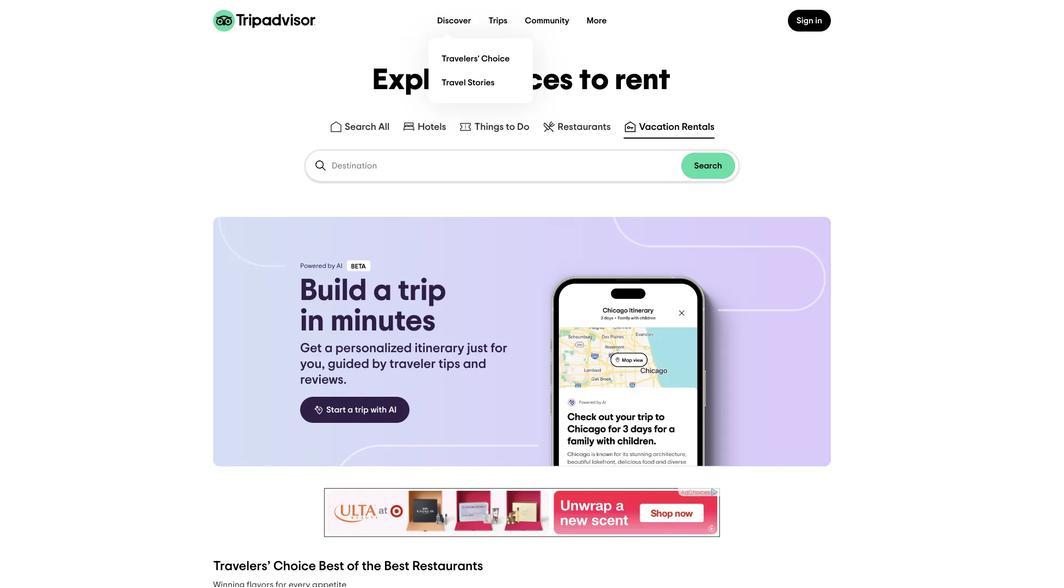 Task type: describe. For each thing, give the bounding box(es) containing it.
do
[[517, 122, 530, 132]]

tripadvisor image
[[213, 10, 316, 32]]

build a trip in minutes get a personalized itinerary just for you, guided by traveler tips and reviews.
[[300, 276, 508, 387]]

a for start
[[348, 406, 353, 415]]

beta
[[351, 263, 366, 270]]

things to do
[[475, 122, 530, 132]]

sign in
[[797, 16, 823, 25]]

just
[[467, 342, 488, 355]]

the
[[362, 560, 382, 574]]

community
[[525, 16, 570, 25]]

reviews.
[[300, 374, 347, 387]]

hotels link
[[403, 120, 446, 133]]

start a trip with ai button
[[300, 397, 410, 423]]

of
[[347, 560, 359, 574]]

2 best from the left
[[384, 560, 410, 574]]

0 horizontal spatial restaurants
[[413, 560, 483, 574]]

search for search
[[695, 162, 723, 170]]

choice for travelers'
[[274, 560, 316, 574]]

trip for ai
[[355, 406, 369, 415]]

itinerary
[[415, 342, 465, 355]]

a for build
[[373, 276, 392, 306]]

travel stories link
[[438, 71, 525, 95]]

1 best from the left
[[319, 560, 344, 574]]

travel
[[442, 78, 466, 87]]

things to do button
[[457, 118, 532, 139]]

search all button
[[328, 118, 392, 139]]

choice for travelers'
[[482, 54, 510, 63]]

vacation rentals link
[[624, 120, 715, 133]]

menu containing travelers' choice
[[429, 38, 533, 103]]

search all
[[345, 122, 390, 132]]

hotels
[[418, 122, 446, 132]]

start
[[326, 406, 346, 415]]

advertisement region
[[324, 489, 720, 538]]

travelers' choice
[[442, 54, 510, 63]]

restaurants link
[[543, 120, 611, 133]]

0 horizontal spatial by
[[328, 263, 335, 269]]

rentals
[[682, 122, 715, 132]]

0 horizontal spatial a
[[325, 342, 333, 355]]

trips
[[489, 16, 508, 25]]

stories
[[468, 78, 495, 87]]

explore
[[373, 66, 476, 95]]

get
[[300, 342, 322, 355]]

you,
[[300, 358, 325, 371]]

powered by ai
[[300, 263, 343, 269]]

traveler
[[390, 358, 436, 371]]

search image
[[315, 159, 328, 172]]

places
[[483, 66, 574, 95]]

in inside build a trip in minutes get a personalized itinerary just for you, guided by traveler tips and reviews.
[[300, 306, 324, 337]]

restaurants button
[[541, 118, 613, 139]]

to inside button
[[506, 122, 515, 132]]



Task type: vqa. For each thing, say whether or not it's contained in the screenshot.
"BEST"
yes



Task type: locate. For each thing, give the bounding box(es) containing it.
1 vertical spatial trip
[[355, 406, 369, 415]]

0 horizontal spatial in
[[300, 306, 324, 337]]

tab list
[[0, 116, 1045, 141]]

0 vertical spatial a
[[373, 276, 392, 306]]

vacation rentals button
[[622, 118, 717, 139]]

menu
[[429, 38, 533, 103]]

discover
[[438, 16, 471, 25]]

ai left beta
[[337, 263, 343, 269]]

search down rentals
[[695, 162, 723, 170]]

by
[[328, 263, 335, 269], [372, 358, 387, 371]]

a right start
[[348, 406, 353, 415]]

search
[[345, 122, 376, 132], [695, 162, 723, 170]]

guided
[[328, 358, 370, 371]]

best right the
[[384, 560, 410, 574]]

travelers'
[[213, 560, 271, 574]]

things
[[475, 122, 504, 132]]

and
[[463, 358, 487, 371]]

0 vertical spatial by
[[328, 263, 335, 269]]

1 horizontal spatial choice
[[482, 54, 510, 63]]

0 horizontal spatial best
[[319, 560, 344, 574]]

0 vertical spatial restaurants
[[558, 122, 611, 132]]

best left of
[[319, 560, 344, 574]]

1 vertical spatial in
[[300, 306, 324, 337]]

to
[[580, 66, 610, 95], [506, 122, 515, 132]]

choice inside menu
[[482, 54, 510, 63]]

all
[[379, 122, 390, 132]]

0 horizontal spatial to
[[506, 122, 515, 132]]

build
[[300, 276, 367, 306]]

choice up stories
[[482, 54, 510, 63]]

with
[[371, 406, 387, 415]]

things to do link
[[460, 120, 530, 133]]

1 vertical spatial to
[[506, 122, 515, 132]]

search inside search "button"
[[695, 162, 723, 170]]

1 horizontal spatial by
[[372, 358, 387, 371]]

more button
[[578, 10, 616, 32]]

by down personalized
[[372, 358, 387, 371]]

tips
[[439, 358, 461, 371]]

more
[[587, 16, 607, 25]]

a right build
[[373, 276, 392, 306]]

community button
[[517, 10, 578, 32]]

trip inside build a trip in minutes get a personalized itinerary just for you, guided by traveler tips and reviews.
[[398, 276, 446, 306]]

travelers' choice link
[[438, 47, 525, 71]]

discover button
[[429, 10, 480, 32]]

0 horizontal spatial choice
[[274, 560, 316, 574]]

sign
[[797, 16, 814, 25]]

0 vertical spatial choice
[[482, 54, 510, 63]]

sign in link
[[788, 10, 831, 32]]

a right get
[[325, 342, 333, 355]]

vacation rentals
[[640, 122, 715, 132]]

1 horizontal spatial in
[[816, 16, 823, 25]]

Search search field
[[306, 151, 739, 181]]

best
[[319, 560, 344, 574], [384, 560, 410, 574]]

2 horizontal spatial a
[[373, 276, 392, 306]]

tab list containing search all
[[0, 116, 1045, 141]]

travelers'
[[442, 54, 480, 63]]

1 horizontal spatial trip
[[398, 276, 446, 306]]

0 horizontal spatial ai
[[337, 263, 343, 269]]

0 horizontal spatial trip
[[355, 406, 369, 415]]

1 horizontal spatial search
[[695, 162, 723, 170]]

hotels button
[[401, 118, 449, 139]]

trip inside button
[[355, 406, 369, 415]]

1 vertical spatial ai
[[389, 406, 397, 415]]

0 vertical spatial search
[[345, 122, 376, 132]]

travel stories
[[442, 78, 495, 87]]

search for search all
[[345, 122, 376, 132]]

by inside build a trip in minutes get a personalized itinerary just for you, guided by traveler tips and reviews.
[[372, 358, 387, 371]]

1 horizontal spatial ai
[[389, 406, 397, 415]]

restaurants
[[558, 122, 611, 132], [413, 560, 483, 574]]

by right the powered
[[328, 263, 335, 269]]

to left do
[[506, 122, 515, 132]]

ai
[[337, 263, 343, 269], [389, 406, 397, 415]]

personalized
[[336, 342, 412, 355]]

0 vertical spatial ai
[[337, 263, 343, 269]]

1 vertical spatial a
[[325, 342, 333, 355]]

1 vertical spatial choice
[[274, 560, 316, 574]]

0 vertical spatial trip
[[398, 276, 446, 306]]

2 vertical spatial a
[[348, 406, 353, 415]]

in
[[816, 16, 823, 25], [300, 306, 324, 337]]

powered
[[300, 263, 326, 269]]

1 vertical spatial restaurants
[[413, 560, 483, 574]]

vacation
[[640, 122, 680, 132]]

for
[[491, 342, 508, 355]]

1 horizontal spatial restaurants
[[558, 122, 611, 132]]

in up get
[[300, 306, 324, 337]]

trip
[[398, 276, 446, 306], [355, 406, 369, 415]]

0 vertical spatial to
[[580, 66, 610, 95]]

Search search field
[[332, 161, 682, 171]]

trips button
[[480, 10, 517, 32]]

rent
[[616, 66, 671, 95]]

a
[[373, 276, 392, 306], [325, 342, 333, 355], [348, 406, 353, 415]]

search button
[[682, 153, 736, 179]]

0 vertical spatial in
[[816, 16, 823, 25]]

choice
[[482, 54, 510, 63], [274, 560, 316, 574]]

to left rent
[[580, 66, 610, 95]]

start a trip with ai
[[326, 406, 397, 415]]

1 vertical spatial search
[[695, 162, 723, 170]]

in right sign
[[816, 16, 823, 25]]

travelers' choice best of the best restaurants
[[213, 560, 483, 574]]

1 vertical spatial by
[[372, 358, 387, 371]]

search left all
[[345, 122, 376, 132]]

1 horizontal spatial a
[[348, 406, 353, 415]]

ai right 'with'
[[389, 406, 397, 415]]

search inside search all button
[[345, 122, 376, 132]]

restaurants inside button
[[558, 122, 611, 132]]

explore places to rent
[[373, 66, 671, 95]]

minutes
[[331, 306, 436, 337]]

1 horizontal spatial best
[[384, 560, 410, 574]]

0 horizontal spatial search
[[345, 122, 376, 132]]

choice right the travelers'
[[274, 560, 316, 574]]

1 horizontal spatial to
[[580, 66, 610, 95]]

trip for minutes
[[398, 276, 446, 306]]

a inside button
[[348, 406, 353, 415]]

ai inside button
[[389, 406, 397, 415]]



